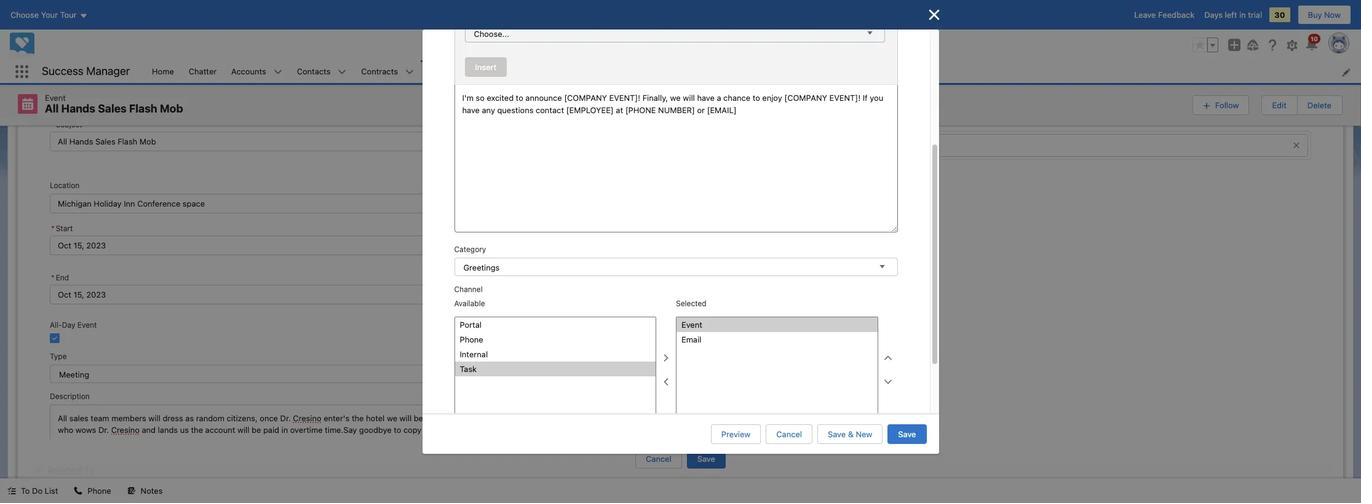 Task type: vqa. For each thing, say whether or not it's contained in the screenshot.
trial
yes



Task type: describe. For each thing, give the bounding box(es) containing it.
to for related to
[[84, 465, 94, 476]]

follow button
[[1193, 95, 1250, 115]]

delete
[[1308, 100, 1332, 110]]

1 horizontal spatial event
[[77, 320, 97, 330]]

assigned
[[695, 118, 727, 127]]

2 horizontal spatial save
[[899, 429, 916, 439]]

left
[[1225, 10, 1238, 20]]

meeting digest link
[[18, 50, 105, 70]]

success manager
[[42, 65, 130, 78]]

* start
[[51, 224, 73, 233]]

details
[[90, 96, 120, 107]]

* for * analytics
[[493, 67, 497, 77]]

new
[[856, 429, 873, 439]]

insert button
[[465, 57, 507, 77]]

to do list button
[[0, 479, 65, 503]]

buy
[[1308, 10, 1323, 20]]

All-Day Event checkbox
[[50, 333, 60, 343]]

trial
[[1249, 10, 1263, 20]]

meeting for meeting
[[59, 370, 89, 379]]

leave feedback link
[[1135, 10, 1195, 20]]

search...
[[563, 40, 596, 50]]

home link
[[145, 60, 181, 83]]

calendar for calendar
[[429, 66, 462, 76]]

location
[[50, 181, 80, 190]]

related to
[[47, 465, 94, 476]]

text default image
[[127, 487, 136, 495]]

now
[[1325, 10, 1341, 20]]

text default image for phone
[[74, 487, 83, 495]]

related to button
[[28, 461, 1333, 481]]

edit button
[[1263, 96, 1297, 114]]

1 vertical spatial save button
[[687, 449, 726, 469]]

insert
[[475, 62, 497, 72]]

type
[[50, 352, 67, 361]]

to do list
[[21, 486, 58, 496]]

contracts link
[[354, 60, 405, 83]]

available
[[454, 299, 485, 308]]

notes
[[141, 486, 163, 496]]

end
[[56, 273, 69, 282]]

success
[[42, 65, 83, 78]]

manager
[[86, 65, 130, 78]]

name
[[50, 487, 70, 497]]

meeting button
[[50, 365, 671, 383]]

notes button
[[120, 479, 170, 503]]

in
[[1240, 10, 1246, 20]]

phone button
[[67, 479, 119, 503]]

event all hands sales flash mob
[[45, 93, 183, 115]]

channel
[[454, 285, 483, 294]]

greetings
[[464, 263, 500, 272]]

search... button
[[539, 35, 785, 55]]

all
[[45, 102, 59, 115]]

contacts
[[297, 66, 331, 76]]

* end
[[51, 273, 69, 282]]

0 horizontal spatial cancel button
[[636, 449, 682, 469]]

leave feedback
[[1135, 10, 1195, 20]]

calendar link
[[421, 60, 470, 83]]

all-
[[50, 320, 62, 330]]

chatter
[[189, 66, 217, 76]]

0 horizontal spatial save
[[698, 454, 715, 464]]

meeting digest
[[28, 51, 95, 62]]

1 horizontal spatial save button
[[888, 425, 927, 444]]



Task type: locate. For each thing, give the bounding box(es) containing it.
* subject
[[51, 120, 82, 129]]

follow
[[1216, 100, 1239, 110]]

accounts
[[231, 66, 266, 76]]

description
[[50, 392, 90, 401]]

0 horizontal spatial calendar
[[47, 96, 87, 107]]

group
[[1193, 38, 1219, 52], [1193, 94, 1343, 116], [50, 221, 671, 255], [50, 270, 671, 304]]

0 vertical spatial cancel
[[777, 429, 802, 439]]

0 vertical spatial cancel button
[[766, 425, 813, 444]]

1 horizontal spatial calendar
[[429, 66, 462, 76]]

* for * start
[[51, 224, 55, 233]]

1 vertical spatial to
[[84, 465, 94, 476]]

calendar inside dropdown button
[[47, 96, 87, 107]]

30
[[1275, 10, 1286, 20]]

* for * end
[[51, 273, 55, 282]]

calendar inside list item
[[429, 66, 462, 76]]

calendar details
[[47, 96, 120, 107]]

* analytics
[[493, 67, 533, 77]]

0 vertical spatial to
[[729, 118, 738, 127]]

0 horizontal spatial cancel
[[646, 454, 672, 464]]

None text field
[[50, 285, 671, 304]]

start
[[56, 224, 73, 233]]

hands
[[61, 102, 95, 115]]

day
[[62, 320, 75, 330]]

buy now button
[[1298, 5, 1352, 25]]

meeting inside popup button
[[59, 370, 89, 379]]

accounts list item
[[224, 60, 290, 83]]

calendar for calendar details
[[47, 96, 87, 107]]

delete button
[[1298, 96, 1342, 114]]

save button
[[888, 425, 927, 444], [687, 449, 726, 469]]

1 vertical spatial cancel
[[646, 454, 672, 464]]

accounts link
[[224, 60, 274, 83]]

leave
[[1135, 10, 1156, 20]]

meeting for meeting digest
[[28, 51, 64, 62]]

to inside to do list button
[[21, 486, 30, 496]]

phone
[[88, 486, 111, 496]]

to up phone button
[[84, 465, 94, 476]]

save & new
[[828, 429, 873, 439]]

0 horizontal spatial text default image
[[7, 487, 16, 495]]

* left end
[[51, 273, 55, 282]]

calendar list item
[[421, 60, 486, 83]]

all-day event
[[50, 320, 97, 330]]

0 vertical spatial save button
[[888, 425, 927, 444]]

event inside event all hands sales flash mob
[[45, 93, 66, 103]]

text default image for to do list
[[7, 487, 16, 495]]

0 horizontal spatial to
[[21, 486, 30, 496]]

1 vertical spatial event
[[77, 320, 97, 330]]

contracts
[[361, 66, 398, 76]]

to inside related to dropdown button
[[84, 465, 94, 476]]

to for assigned to
[[729, 118, 738, 127]]

1 vertical spatial calendar
[[47, 96, 87, 107]]

digest
[[67, 51, 95, 62]]

feedback
[[1159, 10, 1195, 20]]

subject
[[56, 120, 82, 129]]

flash
[[129, 102, 157, 115]]

1 horizontal spatial save
[[828, 429, 846, 439]]

chatter link
[[181, 60, 224, 83]]

1 horizontal spatial to
[[84, 465, 94, 476]]

analytics
[[499, 67, 533, 77]]

Description text field
[[50, 405, 671, 445]]

meeting up description
[[59, 370, 89, 379]]

meeting up "success"
[[28, 51, 64, 62]]

assigned to
[[695, 118, 738, 127]]

calendar
[[429, 66, 462, 76], [47, 96, 87, 107]]

None text field
[[50, 235, 671, 255]]

save down "preview" button
[[698, 454, 715, 464]]

to right assigned
[[729, 118, 738, 127]]

save & new button
[[818, 425, 883, 444]]

&
[[848, 429, 854, 439]]

text default image
[[7, 487, 16, 495], [74, 487, 83, 495]]

0 vertical spatial meeting
[[28, 51, 64, 62]]

* for *
[[691, 118, 694, 127]]

save button right new on the right bottom of the page
[[888, 425, 927, 444]]

preview button
[[711, 425, 761, 444]]

event down "success"
[[45, 93, 66, 103]]

*
[[493, 67, 497, 77], [691, 118, 694, 127], [51, 120, 55, 129], [51, 224, 55, 233], [51, 273, 55, 282]]

contacts link
[[290, 60, 338, 83]]

calendar left the insert
[[429, 66, 462, 76]]

cancel button
[[766, 425, 813, 444], [636, 449, 682, 469]]

calendar up * subject
[[47, 96, 87, 107]]

home
[[152, 66, 174, 76]]

contacts list item
[[290, 60, 354, 83]]

meeting
[[28, 51, 64, 62], [59, 370, 89, 379]]

days
[[1205, 10, 1223, 20]]

1 vertical spatial meeting
[[59, 370, 89, 379]]

2 vertical spatial to
[[21, 486, 30, 496]]

greetings button
[[454, 258, 898, 276]]

related
[[47, 465, 81, 476]]

cancel
[[777, 429, 802, 439], [646, 454, 672, 464]]

1 text default image from the left
[[7, 487, 16, 495]]

sales
[[98, 102, 127, 115]]

save button down "preview" button
[[687, 449, 726, 469]]

1 horizontal spatial cancel button
[[766, 425, 813, 444]]

* inside list
[[493, 67, 497, 77]]

* left assigned
[[691, 118, 694, 127]]

to
[[729, 118, 738, 127], [84, 465, 94, 476], [21, 486, 30, 496]]

save
[[828, 429, 846, 439], [899, 429, 916, 439], [698, 454, 715, 464]]

1 horizontal spatial cancel
[[777, 429, 802, 439]]

Enter a greeting, note, or an answer to a question... text field
[[454, 85, 898, 233]]

text default image right name
[[74, 487, 83, 495]]

* down all
[[51, 120, 55, 129]]

edit
[[1273, 100, 1287, 110]]

event right day
[[77, 320, 97, 330]]

* left analytics
[[493, 67, 497, 77]]

category
[[454, 245, 486, 254]]

2 horizontal spatial to
[[729, 118, 738, 127]]

save right new on the right bottom of the page
[[899, 429, 916, 439]]

text default image inside phone button
[[74, 487, 83, 495]]

list
[[145, 60, 1362, 83]]

buy now
[[1308, 10, 1341, 20]]

event
[[45, 93, 66, 103], [77, 320, 97, 330]]

list containing home
[[145, 60, 1362, 83]]

1 vertical spatial cancel button
[[636, 449, 682, 469]]

text default image inside to do list button
[[7, 487, 16, 495]]

1 horizontal spatial text default image
[[74, 487, 83, 495]]

preview
[[722, 429, 751, 439]]

2 text default image from the left
[[74, 487, 83, 495]]

0 horizontal spatial save button
[[687, 449, 726, 469]]

inverse image
[[927, 7, 942, 22]]

group containing follow
[[1193, 94, 1343, 116]]

mob
[[160, 102, 183, 115]]

Location text field
[[50, 194, 671, 213]]

0 vertical spatial calendar
[[429, 66, 462, 76]]

0 vertical spatial event
[[45, 93, 66, 103]]

days left in trial
[[1205, 10, 1263, 20]]

selected
[[676, 299, 707, 308]]

* left start
[[51, 224, 55, 233]]

text default image left do
[[7, 487, 16, 495]]

calendar details button
[[28, 91, 1333, 111]]

list
[[45, 486, 58, 496]]

* for * subject
[[51, 120, 55, 129]]

do
[[32, 486, 42, 496]]

save inside button
[[828, 429, 846, 439]]

contracts list item
[[354, 60, 421, 83]]

0 horizontal spatial event
[[45, 93, 66, 103]]

to left do
[[21, 486, 30, 496]]

save left &
[[828, 429, 846, 439]]



